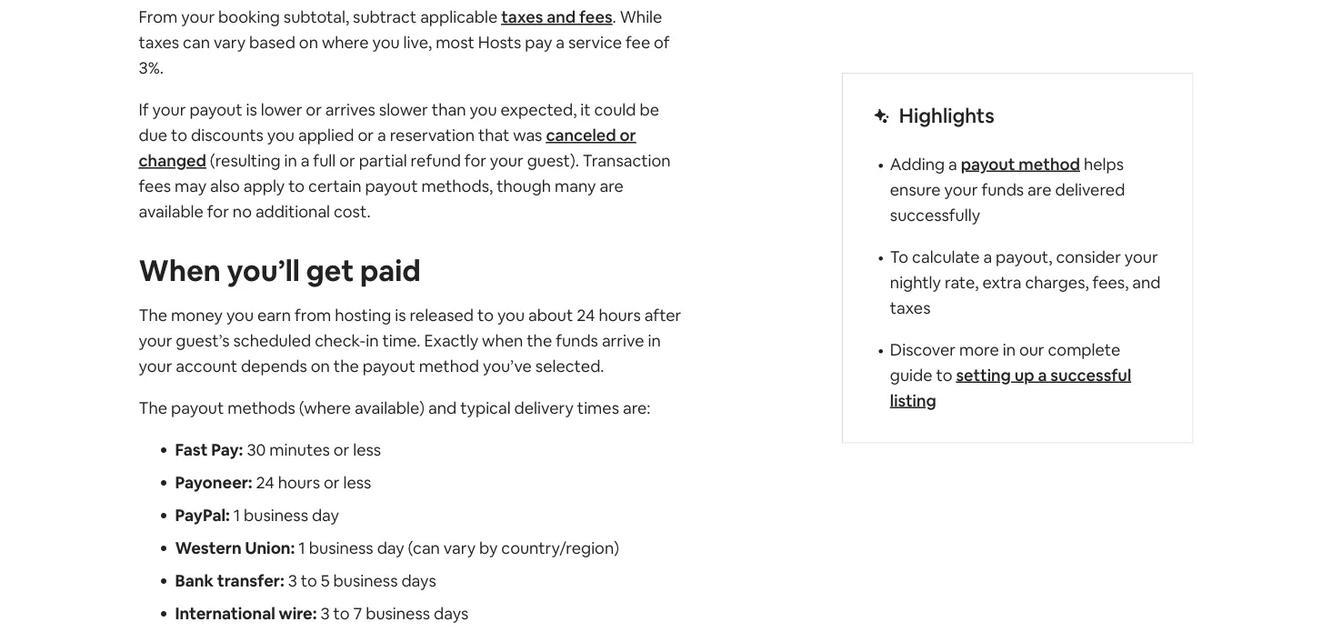 Task type: vqa. For each thing, say whether or not it's contained in the screenshot.
yet
no



Task type: describe. For each thing, give the bounding box(es) containing it.
based
[[249, 32, 295, 53]]

1 vertical spatial 24
[[256, 472, 274, 493]]

discover more in our complete guide to
[[890, 339, 1121, 386]]

.
[[613, 6, 616, 28]]

payout,
[[996, 246, 1053, 267]]

0 vertical spatial 1
[[233, 505, 240, 526]]

nightly
[[890, 271, 941, 293]]

paid
[[360, 251, 421, 289]]

get
[[306, 251, 354, 289]]

bank transfer: 3 to 5 business days
[[175, 570, 436, 591]]

30
[[247, 439, 266, 461]]

highlights
[[899, 103, 995, 129]]

or inside canceled or changed
[[620, 125, 636, 146]]

1 horizontal spatial taxes
[[501, 6, 543, 28]]

payout inside the money you earn from hosting is released to you about 24 hours after your guest's scheduled check-in time. exactly when the funds arrive in your account depends on the payout method you've selected.
[[363, 355, 415, 377]]

3 for international wire:
[[321, 603, 330, 624]]

business down payoneer: 24 hours or less
[[244, 505, 308, 526]]

from your booking subtotal, subtract applicable taxes and fees
[[139, 6, 613, 28]]

taxes and fees link
[[501, 6, 613, 28]]

3 for bank transfer:
[[288, 570, 297, 591]]

payout inside if your payout is lower or arrives slower than you expected, it could be due to discounts you applied or a reservation that was
[[190, 99, 242, 120]]

bank
[[175, 570, 214, 591]]

1 vertical spatial less
[[343, 472, 371, 493]]

time.
[[382, 330, 421, 351]]

vary inside . while taxes can vary based on where you live, most hosts pay a service fee of 3%.
[[214, 32, 246, 53]]

check-
[[315, 330, 366, 351]]

is inside the money you earn from hosting is released to you about 24 hours after your guest's scheduled check-in time. exactly when the funds arrive in your account depends on the payout method you've selected.
[[395, 305, 406, 326]]

rate,
[[945, 271, 979, 293]]

your inside the (resulting in a full or partial refund for your guest). transaction fees may also apply to certain payout methods, though many are available for no additional cost.
[[490, 150, 524, 171]]

pay:
[[211, 439, 243, 461]]

(resulting in a full or partial refund for your guest). transaction fees may also apply to certain payout methods, though many are available for no additional cost.
[[139, 150, 671, 222]]

or down minutes
[[324, 472, 340, 493]]

or up applied
[[306, 99, 322, 120]]

discover
[[890, 339, 956, 360]]

1 horizontal spatial vary
[[444, 537, 476, 559]]

ensure
[[890, 179, 941, 200]]

guest).
[[527, 150, 579, 171]]

hours inside the money you earn from hosting is released to you about 24 hours after your guest's scheduled check-in time. exactly when the funds arrive in your account depends on the payout method you've selected.
[[599, 305, 641, 326]]

0 vertical spatial for
[[465, 150, 486, 171]]

successfully
[[890, 204, 980, 226]]

fees inside the (resulting in a full or partial refund for your guest). transaction fees may also apply to certain payout methods, though many are available for no additional cost.
[[139, 175, 171, 197]]

delivered
[[1055, 179, 1125, 200]]

where
[[322, 32, 369, 53]]

a inside to calculate a payout, consider your nightly rate, extra charges, fees, and taxes
[[983, 246, 992, 267]]

applied
[[298, 125, 354, 146]]

canceled or changed
[[139, 125, 636, 171]]

to inside the (resulting in a full or partial refund for your guest). transaction fees may also apply to certain payout methods, though many are available for no additional cost.
[[288, 175, 305, 197]]

booking
[[218, 6, 280, 28]]

a inside the (resulting in a full or partial refund for your guest). transaction fees may also apply to certain payout methods, though many are available for no additional cost.
[[301, 150, 310, 171]]

country/region)
[[501, 537, 619, 559]]

on inside . while taxes can vary based on where you live, most hosts pay a service fee of 3%.
[[299, 32, 318, 53]]

available
[[139, 201, 204, 222]]

in down after
[[648, 330, 661, 351]]

(resulting
[[210, 150, 281, 171]]

1 horizontal spatial fees
[[579, 6, 613, 28]]

consider
[[1056, 246, 1121, 267]]

international wire: 3 to 7 business days
[[175, 603, 469, 624]]

though
[[497, 175, 551, 197]]

that
[[478, 125, 510, 146]]

your inside to calculate a payout, consider your nightly rate, extra charges, fees, and taxes
[[1125, 246, 1158, 267]]

1 horizontal spatial the
[[527, 330, 552, 351]]

may
[[175, 175, 207, 197]]

method inside the money you earn from hosting is released to you about 24 hours after your guest's scheduled check-in time. exactly when the funds arrive in your account depends on the payout method you've selected.
[[419, 355, 479, 377]]

service
[[568, 32, 622, 53]]

hosting
[[335, 305, 391, 326]]

subtotal,
[[284, 6, 349, 28]]

funds inside the "helps ensure your funds are delivered successfully"
[[982, 179, 1024, 200]]

business up 5 at the bottom left of page
[[309, 537, 373, 559]]

available)
[[355, 397, 425, 419]]

fast pay: 30 minutes or less
[[175, 439, 381, 461]]

typical
[[460, 397, 511, 419]]

the payout methods (where available) and typical delivery times are:
[[139, 397, 651, 419]]

complete
[[1048, 339, 1121, 360]]

after
[[645, 305, 681, 326]]

(where
[[299, 397, 351, 419]]

in inside the (resulting in a full or partial refund for your guest). transaction fees may also apply to certain payout methods, though many are available for no additional cost.
[[284, 150, 297, 171]]

extra
[[983, 271, 1022, 293]]

due
[[139, 125, 167, 146]]

charges,
[[1025, 271, 1089, 293]]

hosts
[[478, 32, 521, 53]]

funds inside the money you earn from hosting is released to you about 24 hours after your guest's scheduled check-in time. exactly when the funds arrive in your account depends on the payout method you've selected.
[[556, 330, 598, 351]]

business right 7
[[366, 603, 430, 624]]

released
[[410, 305, 474, 326]]

1 horizontal spatial and
[[547, 6, 576, 28]]

in inside discover more in our complete guide to
[[1003, 339, 1016, 360]]

it
[[580, 99, 591, 120]]

partial
[[359, 150, 407, 171]]

when you'll get paid
[[139, 251, 421, 289]]

union:
[[245, 537, 295, 559]]

many
[[555, 175, 596, 197]]

applicable
[[420, 6, 498, 28]]

paypal:
[[175, 505, 230, 526]]

paypal: 1 business day
[[175, 505, 339, 526]]

earn
[[257, 305, 291, 326]]

0 vertical spatial day
[[312, 505, 339, 526]]

while
[[620, 6, 662, 28]]

to
[[890, 246, 909, 267]]

payout method link
[[961, 153, 1080, 175]]

or inside the (resulting in a full or partial refund for your guest). transaction fees may also apply to certain payout methods, though many are available for no additional cost.
[[339, 150, 355, 171]]

calculate
[[912, 246, 980, 267]]

you left earn
[[226, 305, 254, 326]]

are inside the (resulting in a full or partial refund for your guest). transaction fees may also apply to certain payout methods, though many are available for no additional cost.
[[600, 175, 624, 197]]

when
[[139, 251, 221, 289]]

to inside the money you earn from hosting is released to you about 24 hours after your guest's scheduled check-in time. exactly when the funds arrive in your account depends on the payout method you've selected.
[[477, 305, 494, 326]]

western union: 1 business day (can vary by country/region)
[[175, 537, 619, 559]]

1 horizontal spatial day
[[377, 537, 404, 559]]

transfer:
[[217, 570, 284, 591]]

taxes inside to calculate a payout, consider your nightly rate, extra charges, fees, and taxes
[[890, 297, 931, 318]]

about
[[528, 305, 573, 326]]

and inside to calculate a payout, consider your nightly rate, extra charges, fees, and taxes
[[1133, 271, 1161, 293]]

account
[[176, 355, 237, 377]]

you up when on the bottom of the page
[[497, 305, 525, 326]]

a inside if your payout is lower or arrives slower than you expected, it could be due to discounts you applied or a reservation that was
[[377, 125, 386, 146]]

0 horizontal spatial and
[[428, 397, 457, 419]]

a right adding
[[949, 153, 957, 175]]



Task type: locate. For each thing, give the bounding box(es) containing it.
the for the payout methods (where available) and typical delivery times are:
[[139, 397, 167, 419]]

0 vertical spatial funds
[[982, 179, 1024, 200]]

funds down adding a payout method
[[982, 179, 1024, 200]]

depends
[[241, 355, 307, 377]]

1 vertical spatial funds
[[556, 330, 598, 351]]

refund
[[411, 150, 461, 171]]

1 vertical spatial day
[[377, 537, 404, 559]]

our
[[1019, 339, 1045, 360]]

0 vertical spatial the
[[527, 330, 552, 351]]

day down payoneer: 24 hours or less
[[312, 505, 339, 526]]

methods
[[228, 397, 295, 419]]

1
[[233, 505, 240, 526], [299, 537, 305, 559]]

funds
[[982, 179, 1024, 200], [556, 330, 598, 351]]

1 vertical spatial is
[[395, 305, 406, 326]]

24 right about
[[577, 305, 595, 326]]

1 the from the top
[[139, 305, 167, 326]]

less
[[353, 439, 381, 461], [343, 472, 371, 493]]

24 up paypal: 1 business day
[[256, 472, 274, 493]]

1 right union:
[[299, 537, 305, 559]]

lower
[[261, 99, 302, 120]]

you up that
[[470, 99, 497, 120]]

3
[[288, 570, 297, 591], [321, 603, 330, 624]]

guest's
[[176, 330, 230, 351]]

to
[[171, 125, 187, 146], [288, 175, 305, 197], [477, 305, 494, 326], [936, 364, 953, 386], [301, 570, 317, 591], [333, 603, 350, 624]]

your up can
[[181, 6, 215, 28]]

and right fees,
[[1133, 271, 1161, 293]]

you inside . while taxes can vary based on where you live, most hosts pay a service fee of 3%.
[[372, 32, 400, 53]]

a left full on the top of the page
[[301, 150, 310, 171]]

or right full on the top of the page
[[339, 150, 355, 171]]

fee
[[626, 32, 650, 53]]

0 vertical spatial vary
[[214, 32, 246, 53]]

western
[[175, 537, 242, 559]]

business
[[244, 505, 308, 526], [309, 537, 373, 559], [333, 570, 398, 591], [366, 603, 430, 624]]

1 horizontal spatial for
[[465, 150, 486, 171]]

vary left by at the left of page
[[444, 537, 476, 559]]

taxes up pay
[[501, 6, 543, 28]]

payout down highlights
[[961, 153, 1015, 175]]

to calculate a payout, consider your nightly rate, extra charges, fees, and taxes
[[890, 246, 1161, 318]]

payout
[[190, 99, 242, 120], [961, 153, 1015, 175], [365, 175, 418, 197], [363, 355, 415, 377], [171, 397, 224, 419]]

a right up
[[1038, 364, 1047, 386]]

2 horizontal spatial taxes
[[890, 297, 931, 318]]

you down subtract
[[372, 32, 400, 53]]

1 vertical spatial the
[[139, 397, 167, 419]]

is up time. at bottom left
[[395, 305, 406, 326]]

on down check-
[[311, 355, 330, 377]]

1 horizontal spatial method
[[1019, 153, 1080, 175]]

a up the extra
[[983, 246, 992, 267]]

no
[[233, 201, 252, 222]]

you down lower
[[267, 125, 295, 146]]

1 horizontal spatial funds
[[982, 179, 1024, 200]]

1 vertical spatial method
[[419, 355, 479, 377]]

on inside the money you earn from hosting is released to you about 24 hours after your guest's scheduled check-in time. exactly when the funds arrive in your account depends on the payout method you've selected.
[[311, 355, 330, 377]]

day left (can
[[377, 537, 404, 559]]

1 right paypal:
[[233, 505, 240, 526]]

are
[[600, 175, 624, 197], [1028, 179, 1052, 200]]

0 vertical spatial hours
[[599, 305, 641, 326]]

your down adding a payout method
[[944, 179, 978, 200]]

3 right wire:
[[321, 603, 330, 624]]

and left typical
[[428, 397, 457, 419]]

scheduled
[[233, 330, 311, 351]]

a inside . while taxes can vary based on where you live, most hosts pay a service fee of 3%.
[[556, 32, 565, 53]]

0 horizontal spatial the
[[334, 355, 359, 377]]

to inside if your payout is lower or arrives slower than you expected, it could be due to discounts you applied or a reservation that was
[[171, 125, 187, 146]]

hours down minutes
[[278, 472, 320, 493]]

listing
[[890, 390, 936, 411]]

0 horizontal spatial 24
[[256, 472, 274, 493]]

in left our
[[1003, 339, 1016, 360]]

guide
[[890, 364, 933, 386]]

to up when on the bottom of the page
[[477, 305, 494, 326]]

you've
[[483, 355, 532, 377]]

the
[[139, 305, 167, 326], [139, 397, 167, 419]]

2 vertical spatial taxes
[[890, 297, 931, 318]]

if
[[139, 99, 149, 120]]

reservation
[[390, 125, 475, 146]]

payout up discounts
[[190, 99, 242, 120]]

the down check-
[[334, 355, 359, 377]]

for left no
[[207, 201, 229, 222]]

are down payout method link
[[1028, 179, 1052, 200]]

1 vertical spatial 1
[[299, 537, 305, 559]]

fees up service
[[579, 6, 613, 28]]

0 horizontal spatial vary
[[214, 32, 246, 53]]

0 vertical spatial 3
[[288, 570, 297, 591]]

1 vertical spatial taxes
[[139, 32, 179, 53]]

the down about
[[527, 330, 552, 351]]

taxes down from
[[139, 32, 179, 53]]

a right pay
[[556, 32, 565, 53]]

less up the western union: 1 business day (can vary by country/region)
[[343, 472, 371, 493]]

a inside setting up a successful listing
[[1038, 364, 1047, 386]]

funds up selected.
[[556, 330, 598, 351]]

by
[[479, 537, 498, 559]]

0 horizontal spatial day
[[312, 505, 339, 526]]

a
[[556, 32, 565, 53], [377, 125, 386, 146], [301, 150, 310, 171], [949, 153, 957, 175], [983, 246, 992, 267], [1038, 364, 1047, 386]]

days for 3 to 7 business days
[[434, 603, 469, 624]]

when
[[482, 330, 523, 351]]

up
[[1015, 364, 1035, 386]]

(can
[[408, 537, 440, 559]]

arrives
[[325, 99, 375, 120]]

live,
[[403, 32, 432, 53]]

2 the from the top
[[139, 397, 167, 419]]

are inside the "helps ensure your funds are delivered successfully"
[[1028, 179, 1052, 200]]

is left lower
[[246, 99, 257, 120]]

3 left 5 at the bottom left of page
[[288, 570, 297, 591]]

your up fees,
[[1125, 246, 1158, 267]]

a up partial
[[377, 125, 386, 146]]

methods,
[[421, 175, 493, 197]]

to left 5 at the bottom left of page
[[301, 570, 317, 591]]

setting
[[956, 364, 1011, 386]]

your left the account
[[139, 355, 172, 377]]

hours up arrive
[[599, 305, 641, 326]]

can
[[183, 32, 210, 53]]

cost.
[[334, 201, 371, 222]]

2 horizontal spatial and
[[1133, 271, 1161, 293]]

to up additional in the top of the page
[[288, 175, 305, 197]]

0 horizontal spatial for
[[207, 201, 229, 222]]

24
[[577, 305, 595, 326], [256, 472, 274, 493]]

1 horizontal spatial 1
[[299, 537, 305, 559]]

1 vertical spatial and
[[1133, 271, 1161, 293]]

1 vertical spatial hours
[[278, 472, 320, 493]]

1 horizontal spatial are
[[1028, 179, 1052, 200]]

apply
[[244, 175, 285, 197]]

1 vertical spatial 3
[[321, 603, 330, 624]]

to right "guide"
[[936, 364, 953, 386]]

0 vertical spatial method
[[1019, 153, 1080, 175]]

0 vertical spatial 24
[[577, 305, 595, 326]]

vary
[[214, 32, 246, 53], [444, 537, 476, 559]]

canceled or changed link
[[139, 125, 636, 171]]

1 horizontal spatial is
[[395, 305, 406, 326]]

0 horizontal spatial are
[[600, 175, 624, 197]]

your inside the "helps ensure your funds are delivered successfully"
[[944, 179, 978, 200]]

or up transaction
[[620, 125, 636, 146]]

adding
[[890, 153, 945, 175]]

0 horizontal spatial hours
[[278, 472, 320, 493]]

payoneer:
[[175, 472, 253, 493]]

to left 7
[[333, 603, 350, 624]]

on down subtotal,
[[299, 32, 318, 53]]

2 vertical spatial and
[[428, 397, 457, 419]]

0 horizontal spatial method
[[419, 355, 479, 377]]

your left guest's
[[139, 330, 172, 351]]

or down the arrives
[[358, 125, 374, 146]]

0 vertical spatial and
[[547, 6, 576, 28]]

the for the money you earn from hosting is released to you about 24 hours after your guest's scheduled check-in time. exactly when the funds arrive in your account depends on the payout method you've selected.
[[139, 305, 167, 326]]

less down available)
[[353, 439, 381, 461]]

your
[[181, 6, 215, 28], [152, 99, 186, 120], [490, 150, 524, 171], [944, 179, 978, 200], [1125, 246, 1158, 267], [139, 330, 172, 351], [139, 355, 172, 377]]

transaction
[[583, 150, 671, 171]]

is inside if your payout is lower or arrives slower than you expected, it could be due to discounts you applied or a reservation that was
[[246, 99, 257, 120]]

0 vertical spatial taxes
[[501, 6, 543, 28]]

your inside if your payout is lower or arrives slower than you expected, it could be due to discounts you applied or a reservation that was
[[152, 99, 186, 120]]

payout down partial
[[365, 175, 418, 197]]

payout up fast
[[171, 397, 224, 419]]

0 vertical spatial on
[[299, 32, 318, 53]]

1 vertical spatial for
[[207, 201, 229, 222]]

selected.
[[536, 355, 604, 377]]

fees up available
[[139, 175, 171, 197]]

payout inside the (resulting in a full or partial refund for your guest). transaction fees may also apply to certain payout methods, though many are available for no additional cost.
[[365, 175, 418, 197]]

business up 7
[[333, 570, 398, 591]]

0 vertical spatial the
[[139, 305, 167, 326]]

be
[[640, 99, 659, 120]]

0 horizontal spatial fees
[[139, 175, 171, 197]]

fast
[[175, 439, 208, 461]]

payoneer: 24 hours or less
[[175, 472, 371, 493]]

the inside the money you earn from hosting is released to you about 24 hours after your guest's scheduled check-in time. exactly when the funds arrive in your account depends on the payout method you've selected.
[[139, 305, 167, 326]]

and
[[547, 6, 576, 28], [1133, 271, 1161, 293], [428, 397, 457, 419]]

. while taxes can vary based on where you live, most hosts pay a service fee of 3%.
[[139, 6, 670, 79]]

your down that
[[490, 150, 524, 171]]

24 inside the money you earn from hosting is released to you about 24 hours after your guest's scheduled check-in time. exactly when the funds arrive in your account depends on the payout method you've selected.
[[577, 305, 595, 326]]

setting up a successful listing link
[[890, 364, 1132, 411]]

vary down booking
[[214, 32, 246, 53]]

successful
[[1051, 364, 1132, 386]]

adding a payout method
[[890, 153, 1080, 175]]

times
[[577, 397, 619, 419]]

method down exactly
[[419, 355, 479, 377]]

1 vertical spatial fees
[[139, 175, 171, 197]]

day
[[312, 505, 339, 526], [377, 537, 404, 559]]

days
[[401, 570, 436, 591], [434, 603, 469, 624]]

to right due
[[171, 125, 187, 146]]

more
[[959, 339, 999, 360]]

0 horizontal spatial is
[[246, 99, 257, 120]]

money
[[171, 305, 223, 326]]

method up the delivered
[[1019, 153, 1080, 175]]

days for 3 to 5 business days
[[401, 570, 436, 591]]

you'll
[[227, 251, 300, 289]]

1 horizontal spatial hours
[[599, 305, 641, 326]]

are:
[[623, 397, 651, 419]]

1 vertical spatial on
[[311, 355, 330, 377]]

1 vertical spatial days
[[434, 603, 469, 624]]

most
[[436, 32, 475, 53]]

0 horizontal spatial 3
[[288, 570, 297, 591]]

0 vertical spatial days
[[401, 570, 436, 591]]

canceled
[[546, 125, 616, 146]]

fees
[[579, 6, 613, 28], [139, 175, 171, 197]]

of
[[654, 32, 670, 53]]

method
[[1019, 153, 1080, 175], [419, 355, 479, 377]]

are down transaction
[[600, 175, 624, 197]]

fees,
[[1093, 271, 1129, 293]]

the money you earn from hosting is released to you about 24 hours after your guest's scheduled check-in time. exactly when the funds arrive in your account depends on the payout method you've selected.
[[139, 305, 681, 377]]

to inside discover more in our complete guide to
[[936, 364, 953, 386]]

exactly
[[424, 330, 478, 351]]

for up 'methods,'
[[465, 150, 486, 171]]

additional
[[255, 201, 330, 222]]

payout down time. at bottom left
[[363, 355, 415, 377]]

3%.
[[139, 57, 164, 79]]

in left full on the top of the page
[[284, 150, 297, 171]]

taxes down nightly
[[890, 297, 931, 318]]

1 horizontal spatial 24
[[577, 305, 595, 326]]

0 vertical spatial fees
[[579, 6, 613, 28]]

changed
[[139, 150, 206, 171]]

in down hosting
[[366, 330, 379, 351]]

0 horizontal spatial funds
[[556, 330, 598, 351]]

0 horizontal spatial taxes
[[139, 32, 179, 53]]

on
[[299, 32, 318, 53], [311, 355, 330, 377]]

arrive
[[602, 330, 644, 351]]

0 horizontal spatial 1
[[233, 505, 240, 526]]

1 vertical spatial the
[[334, 355, 359, 377]]

0 vertical spatial is
[[246, 99, 257, 120]]

0 vertical spatial less
[[353, 439, 381, 461]]

and up pay
[[547, 6, 576, 28]]

1 horizontal spatial 3
[[321, 603, 330, 624]]

taxes inside . while taxes can vary based on where you live, most hosts pay a service fee of 3%.
[[139, 32, 179, 53]]

you
[[372, 32, 400, 53], [470, 99, 497, 120], [267, 125, 295, 146], [226, 305, 254, 326], [497, 305, 525, 326]]

expected,
[[501, 99, 577, 120]]

or right minutes
[[334, 439, 349, 461]]

1 vertical spatial vary
[[444, 537, 476, 559]]

your right if
[[152, 99, 186, 120]]



